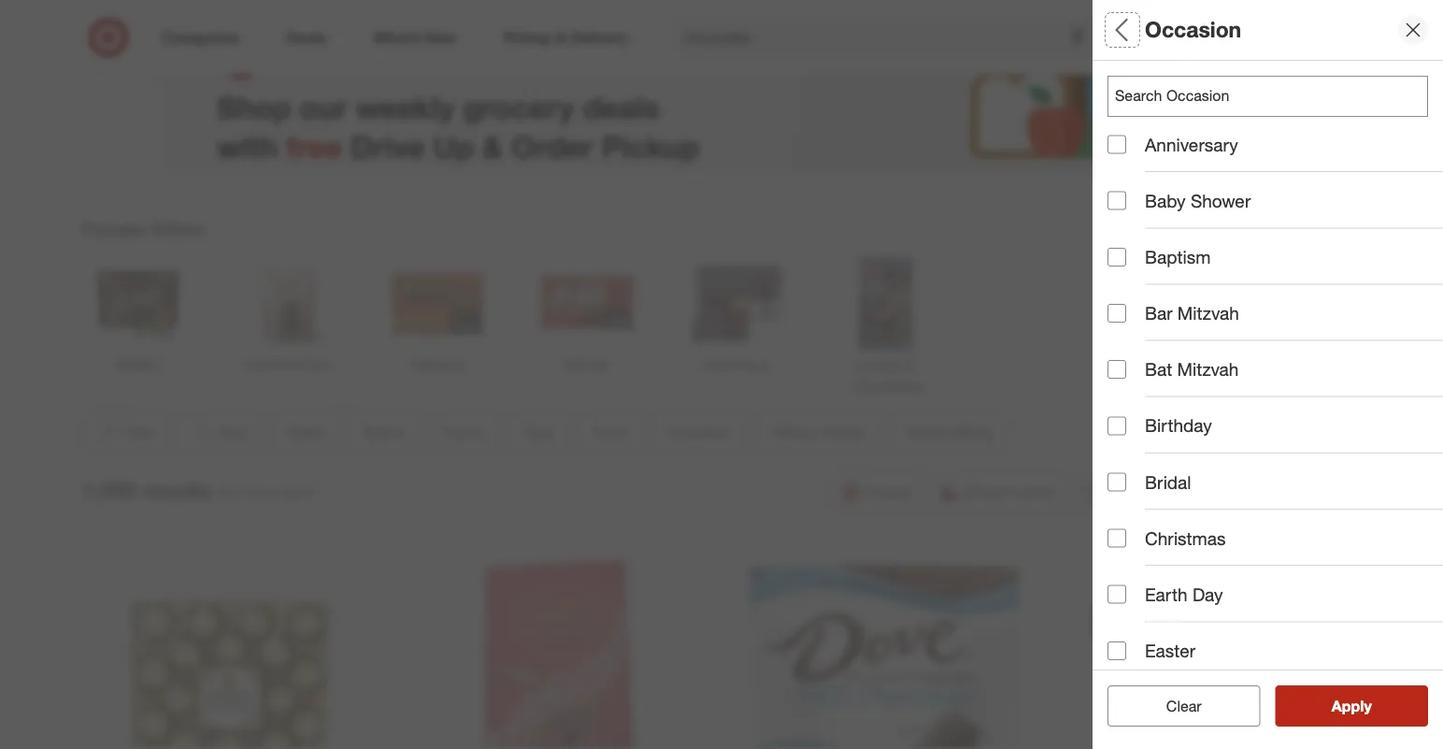 Task type: describe. For each thing, give the bounding box(es) containing it.
fpo/apo
[[1108, 604, 1189, 625]]

clear all button
[[1108, 686, 1261, 727]]

"chocolate"
[[241, 483, 318, 501]]

kit
[[1311, 163, 1327, 179]]

Bar Mitzvah checkbox
[[1108, 304, 1127, 323]]

◎deals shop our weekly grocery deals with free drive up & order pickup
[[217, 29, 700, 164]]

flavor brownie; cookies & cream; peanut butter; peppermint
[[1108, 204, 1429, 245]]

clear button
[[1108, 686, 1261, 727]]

Earth Day checkbox
[[1108, 585, 1127, 604]]

peppermint
[[1361, 229, 1429, 245]]

bar
[[1146, 302, 1173, 324]]

grocery
[[463, 89, 575, 125]]

occasion button
[[1108, 388, 1444, 454]]

Birthday checkbox
[[1108, 416, 1127, 435]]

easter
[[1146, 640, 1196, 661]]

$200
[[1108, 359, 1137, 376]]

with
[[217, 128, 278, 164]]

1,090 results for "chocolate"
[[82, 477, 318, 503]]

◎deals
[[217, 29, 375, 82]]

earth
[[1146, 584, 1188, 605]]

brownie;
[[1108, 229, 1160, 245]]

birthday
[[1146, 415, 1213, 436]]

all filters dialog
[[1093, 0, 1444, 749]]

popular filters
[[82, 218, 205, 239]]

mitzvah for bar mitzvah
[[1178, 302, 1240, 324]]

shop
[[217, 89, 291, 125]]

occasion dialog
[[1093, 0, 1444, 749]]

$15
[[1231, 359, 1252, 376]]

lindt;
[[1403, 163, 1436, 179]]

Baptism checkbox
[[1108, 248, 1127, 266]]

day
[[1193, 584, 1224, 605]]

1,090
[[82, 477, 136, 503]]

price
[[1108, 335, 1152, 357]]

dietary needs button
[[1108, 454, 1444, 519]]

type
[[1108, 270, 1148, 291]]

search
[[1127, 30, 1172, 48]]

cookies
[[1163, 229, 1211, 245]]

brand
[[1108, 139, 1159, 161]]

results for see
[[1344, 697, 1392, 715]]

& inside the flavor brownie; cookies & cream; peanut butter; peppermint
[[1215, 229, 1223, 245]]

our
[[300, 89, 348, 125]]

fpo/apo button
[[1108, 585, 1444, 650]]

cream;
[[1227, 229, 1269, 245]]

anniversary
[[1146, 134, 1239, 155]]

free
[[286, 128, 342, 164]]

bridal
[[1146, 471, 1192, 493]]

filters
[[153, 218, 205, 239]]

Christmas checkbox
[[1108, 529, 1127, 548]]

flavor
[[1108, 204, 1160, 226]]

occasion inside dialog
[[1146, 16, 1242, 43]]

3
[[1108, 163, 1116, 179]]

featured button
[[1108, 650, 1444, 715]]

guest
[[1108, 538, 1158, 560]]

$300;
[[1159, 359, 1191, 376]]

shower
[[1191, 190, 1252, 211]]

guest rating button
[[1108, 519, 1444, 585]]

crunch;
[[1195, 163, 1241, 179]]

peanut
[[1273, 229, 1314, 245]]

$0
[[1195, 359, 1208, 376]]

baptism
[[1146, 246, 1211, 268]]

clear for clear all
[[1158, 697, 1193, 715]]

see
[[1313, 697, 1340, 715]]

apply button
[[1276, 686, 1429, 727]]

musketeers;
[[1119, 163, 1191, 179]]

Bridal checkbox
[[1108, 473, 1127, 491]]



Task type: vqa. For each thing, say whether or not it's contained in the screenshot.
"Chocolate"
yes



Task type: locate. For each thing, give the bounding box(es) containing it.
1 vertical spatial occasion
[[1108, 407, 1188, 429]]

None text field
[[1108, 76, 1429, 117]]

1 horizontal spatial results
[[1344, 697, 1392, 715]]

&
[[483, 128, 503, 164], [1215, 229, 1223, 245]]

order
[[512, 128, 594, 164]]

filled
[[1149, 294, 1180, 310]]

candy
[[1258, 294, 1296, 310]]

baby shower
[[1146, 190, 1252, 211]]

occasion down "bat"
[[1108, 407, 1188, 429]]

kinder;
[[1358, 163, 1400, 179]]

results for 1,090
[[142, 477, 212, 503]]

all
[[1108, 16, 1134, 43]]

popular
[[82, 218, 148, 239]]

filters
[[1140, 16, 1198, 43]]

chocolates;
[[1184, 294, 1254, 310]]

clear left all in the bottom of the page
[[1158, 697, 1193, 715]]

Anniversary checkbox
[[1108, 135, 1127, 154]]

Easter checkbox
[[1108, 641, 1127, 660]]

bar mitzvah
[[1146, 302, 1240, 324]]

occasion inside 'button'
[[1108, 407, 1188, 429]]

& left cream;
[[1215, 229, 1223, 245]]

see results
[[1313, 697, 1392, 715]]

drive
[[351, 128, 425, 164]]

bars
[[1299, 294, 1326, 310]]

What can we help you find? suggestions appear below search field
[[674, 17, 1140, 58]]

0 horizontal spatial &
[[483, 128, 503, 164]]

price $200  –  $300; $0  –  $15
[[1108, 335, 1252, 376]]

Bat Mitzvah checkbox
[[1108, 360, 1127, 379]]

pickup
[[602, 128, 700, 164]]

2 mitzvah from the top
[[1178, 359, 1239, 380]]

occasion right all
[[1146, 16, 1242, 43]]

see results button
[[1276, 686, 1429, 727]]

0 horizontal spatial results
[[142, 477, 212, 503]]

kat;
[[1331, 163, 1354, 179]]

results
[[142, 477, 212, 503], [1344, 697, 1392, 715]]

bat
[[1146, 359, 1173, 380]]

baby
[[1146, 190, 1186, 211]]

t
[[1440, 163, 1444, 179]]

barks;
[[1108, 294, 1146, 310]]

clear inside button
[[1158, 697, 1193, 715]]

clear inside button
[[1167, 697, 1202, 715]]

ghirardelli;
[[1245, 163, 1308, 179]]

clear down featured
[[1167, 697, 1202, 715]]

1 vertical spatial results
[[1344, 697, 1392, 715]]

needs
[[1175, 473, 1228, 494]]

Baby Shower checkbox
[[1108, 191, 1127, 210]]

guest rating
[[1108, 538, 1218, 560]]

dietary needs
[[1108, 473, 1228, 494]]

occasion
[[1146, 16, 1242, 43], [1108, 407, 1188, 429]]

1 mitzvah from the top
[[1178, 302, 1240, 324]]

for
[[219, 483, 237, 501]]

2 clear from the left
[[1167, 697, 1202, 715]]

0 vertical spatial &
[[483, 128, 503, 164]]

results left the for
[[142, 477, 212, 503]]

1 vertical spatial &
[[1215, 229, 1223, 245]]

type barks; filled chocolates; candy bars
[[1108, 270, 1326, 310]]

results right see
[[1344, 697, 1392, 715]]

weekly
[[356, 89, 455, 125]]

clear
[[1158, 697, 1193, 715], [1167, 697, 1202, 715]]

search button
[[1127, 17, 1172, 62]]

none text field inside occasion dialog
[[1108, 76, 1429, 117]]

mitzvah
[[1178, 302, 1240, 324], [1178, 359, 1239, 380]]

brand 3 musketeers; crunch; ghirardelli; kit kat; kinder; lindt; t
[[1108, 139, 1444, 179]]

deals
[[583, 89, 660, 125]]

apply
[[1332, 697, 1373, 715]]

earth day
[[1146, 584, 1224, 605]]

& inside ◎deals shop our weekly grocery deals with free drive up & order pickup
[[483, 128, 503, 164]]

0 vertical spatial occasion
[[1146, 16, 1242, 43]]

clear for clear
[[1167, 697, 1202, 715]]

all
[[1197, 697, 1212, 715]]

featured
[[1108, 669, 1183, 691]]

christmas
[[1146, 527, 1227, 549]]

deals button
[[1108, 61, 1444, 126]]

rating
[[1163, 538, 1218, 560]]

mitzvah for bat mitzvah
[[1178, 359, 1239, 380]]

bat mitzvah
[[1146, 359, 1239, 380]]

1 vertical spatial mitzvah
[[1178, 359, 1239, 380]]

1 horizontal spatial &
[[1215, 229, 1223, 245]]

1 clear from the left
[[1158, 697, 1193, 715]]

& right up
[[483, 128, 503, 164]]

results inside see results button
[[1344, 697, 1392, 715]]

dietary
[[1108, 473, 1170, 494]]

up
[[434, 128, 474, 164]]

clear all
[[1158, 697, 1212, 715]]

deals
[[1108, 80, 1156, 102]]

0 vertical spatial results
[[142, 477, 212, 503]]

all filters
[[1108, 16, 1198, 43]]

0 vertical spatial mitzvah
[[1178, 302, 1240, 324]]

butter;
[[1318, 229, 1358, 245]]



